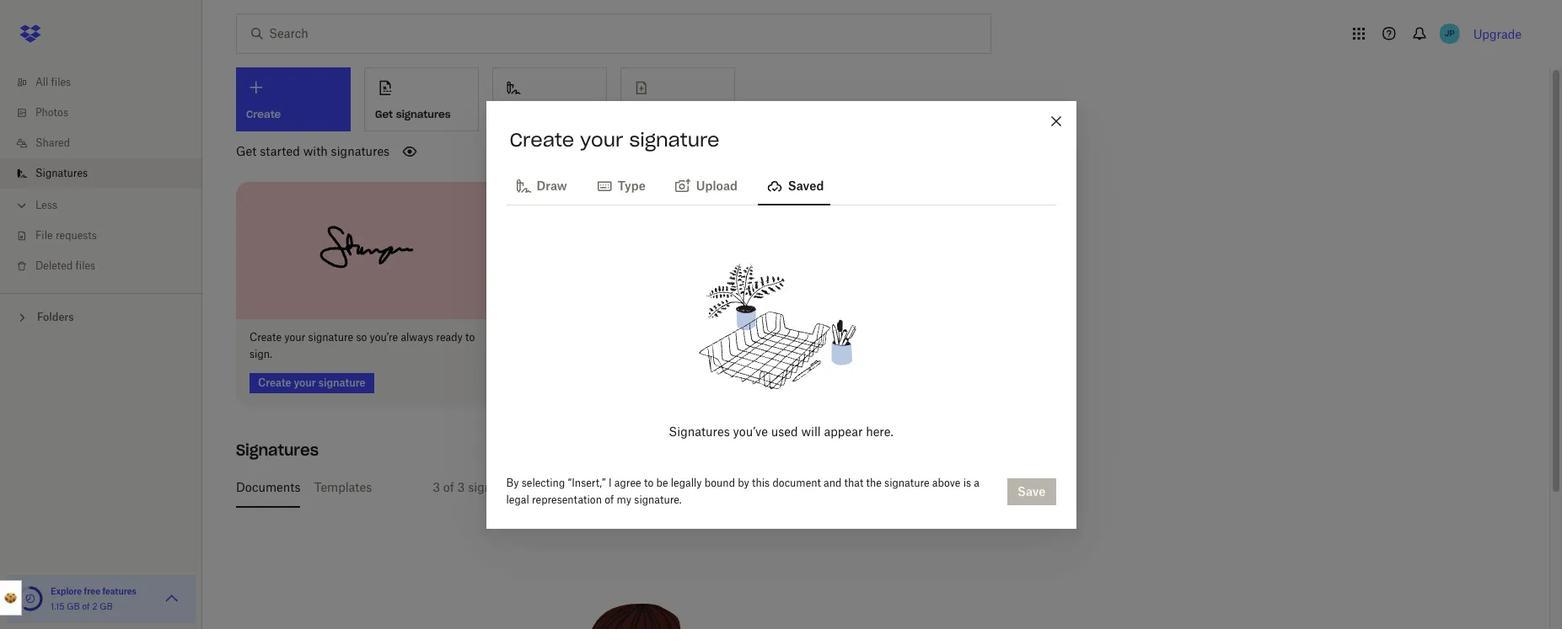Task type: describe. For each thing, give the bounding box(es) containing it.
signature.
[[634, 494, 682, 506]]

0 horizontal spatial signatures
[[331, 144, 390, 159]]

1.15
[[51, 602, 64, 612]]

file requests
[[35, 229, 97, 242]]

2 3 from the left
[[458, 480, 465, 495]]

2 gb from the left
[[100, 602, 113, 612]]

be
[[656, 477, 668, 490]]

files for all files
[[51, 76, 71, 89]]

dropbox image
[[13, 17, 47, 51]]

signature inside by selecting "insert," i agree to be legally bound by this document and that the signature above is a legal representation of my signature.
[[885, 477, 930, 490]]

your for create your signature so you're always ready to sign.
[[284, 331, 306, 344]]

2
[[92, 602, 97, 612]]

signatures inside create your signature dialog
[[669, 425, 730, 439]]

i
[[609, 477, 612, 490]]

explore
[[51, 587, 82, 597]]

so
[[356, 331, 367, 344]]

signatures list item
[[0, 159, 202, 189]]

files for deleted files
[[76, 260, 95, 272]]

left
[[575, 480, 594, 495]]

1 gb from the left
[[67, 602, 80, 612]]

to inside the create your signature so you're always ready to sign.
[[465, 331, 475, 344]]

folders
[[37, 311, 74, 324]]

get signatures button
[[364, 67, 479, 132]]

1 3 from the left
[[433, 480, 440, 495]]

and
[[824, 477, 842, 490]]

list containing all files
[[0, 57, 202, 293]]

upgrade
[[1474, 27, 1522, 41]]

legal
[[506, 494, 529, 506]]

all files link
[[13, 67, 202, 98]]

deleted files
[[35, 260, 95, 272]]

will
[[801, 425, 821, 439]]

here.
[[866, 425, 894, 439]]

upgrade link
[[1474, 27, 1522, 41]]

signature up "upload"
[[629, 128, 720, 151]]

signatures inside list item
[[35, 167, 88, 180]]

create your signature dialog
[[486, 101, 1076, 529]]

free
[[84, 587, 100, 597]]

folders button
[[0, 304, 202, 330]]

my
[[617, 494, 632, 506]]

file requests link
[[13, 221, 202, 251]]

to inside by selecting "insert," i agree to be legally bound by this document and that the signature above is a legal representation of my signature.
[[644, 477, 654, 490]]

explore free features 1.15 gb of 2 gb
[[51, 587, 137, 612]]

signatures link
[[13, 159, 202, 189]]

tab list containing documents
[[236, 468, 1516, 508]]

your for create your signature
[[580, 128, 624, 151]]

3 of 3 signature requests left this month. signing yourself is unlimited.
[[433, 480, 827, 495]]

2 vertical spatial signatures
[[236, 441, 319, 460]]

templates
[[314, 480, 372, 495]]

used
[[771, 425, 798, 439]]

type
[[618, 178, 646, 193]]

is inside by selecting "insert," i agree to be legally bound by this document and that the signature above is a legal representation of my signature.
[[964, 477, 972, 490]]

month.
[[621, 480, 660, 495]]

this inside tab list
[[597, 480, 618, 495]]

quota usage element
[[17, 586, 44, 613]]

less
[[35, 199, 57, 212]]

this inside by selecting "insert," i agree to be legally bound by this document and that the signature above is a legal representation of my signature.
[[752, 477, 770, 490]]

representation
[[532, 494, 602, 506]]



Task type: vqa. For each thing, say whether or not it's contained in the screenshot.
CREATE related to Create your signature
yes



Task type: locate. For each thing, give the bounding box(es) containing it.
1 horizontal spatial signatures
[[236, 441, 319, 460]]

1 vertical spatial signatures
[[331, 144, 390, 159]]

all
[[35, 76, 48, 89]]

signature left so on the left of page
[[308, 331, 353, 344]]

your left so on the left of page
[[284, 331, 306, 344]]

create your signature
[[510, 128, 720, 151]]

1 vertical spatial create
[[250, 331, 282, 344]]

1 horizontal spatial requests
[[524, 480, 572, 495]]

1 horizontal spatial your
[[580, 128, 624, 151]]

0 horizontal spatial your
[[284, 331, 306, 344]]

of left 'by'
[[443, 480, 454, 495]]

0 horizontal spatial files
[[51, 76, 71, 89]]

signature inside the create your signature so you're always ready to sign.
[[308, 331, 353, 344]]

of left 2
[[82, 602, 90, 612]]

by selecting "insert," i agree to be legally bound by this document and that the signature above is a legal representation of my signature.
[[506, 477, 980, 506]]

less image
[[13, 197, 30, 214]]

0 horizontal spatial is
[[758, 480, 767, 495]]

1 horizontal spatial create
[[510, 128, 574, 151]]

signatures inside the get signatures button
[[396, 108, 451, 120]]

2 horizontal spatial of
[[605, 494, 614, 506]]

signature
[[629, 128, 720, 151], [308, 331, 353, 344], [885, 477, 930, 490], [468, 480, 521, 495]]

0 vertical spatial get
[[375, 108, 393, 120]]

requests right 'by'
[[524, 480, 572, 495]]

0 vertical spatial tab list
[[506, 165, 1056, 205]]

0 horizontal spatial to
[[465, 331, 475, 344]]

0 vertical spatial to
[[465, 331, 475, 344]]

ready
[[436, 331, 463, 344]]

of
[[443, 480, 454, 495], [605, 494, 614, 506], [82, 602, 90, 612]]

0 vertical spatial signatures
[[396, 108, 451, 120]]

get inside the get signatures button
[[375, 108, 393, 120]]

signing
[[663, 480, 707, 495]]

of inside by selecting "insert," i agree to be legally bound by this document and that the signature above is a legal representation of my signature.
[[605, 494, 614, 506]]

0 horizontal spatial of
[[82, 602, 90, 612]]

signatures
[[35, 167, 88, 180], [669, 425, 730, 439], [236, 441, 319, 460]]

files
[[51, 76, 71, 89], [76, 260, 95, 272]]

1 horizontal spatial 3
[[458, 480, 465, 495]]

documents
[[236, 480, 301, 495]]

create your signature so you're always ready to sign.
[[250, 331, 475, 361]]

get signatures
[[375, 108, 451, 120]]

gb
[[67, 602, 80, 612], [100, 602, 113, 612]]

photos
[[35, 106, 68, 119]]

is
[[964, 477, 972, 490], [758, 480, 767, 495]]

documents tab
[[236, 468, 301, 508]]

gb right 2
[[100, 602, 113, 612]]

this
[[752, 477, 770, 490], [597, 480, 618, 495]]

photos link
[[13, 98, 202, 128]]

1 vertical spatial tab list
[[236, 468, 1516, 508]]

shared link
[[13, 128, 202, 159]]

get for get started with signatures
[[236, 144, 257, 159]]

create for create your signature so you're always ready to sign.
[[250, 331, 282, 344]]

above
[[933, 477, 961, 490]]

to left be
[[644, 477, 654, 490]]

list
[[0, 57, 202, 293]]

get started with signatures
[[236, 144, 390, 159]]

1 vertical spatial files
[[76, 260, 95, 272]]

files right all
[[51, 76, 71, 89]]

of left 'my' on the left of page
[[605, 494, 614, 506]]

signatures up documents
[[236, 441, 319, 460]]

upload
[[696, 178, 738, 193]]

signature right the
[[885, 477, 930, 490]]

all files
[[35, 76, 71, 89]]

deleted files link
[[13, 251, 202, 282]]

your inside create your signature dialog
[[580, 128, 624, 151]]

3
[[433, 480, 440, 495], [458, 480, 465, 495]]

a
[[974, 477, 980, 490]]

signatures down the shared
[[35, 167, 88, 180]]

your
[[580, 128, 624, 151], [284, 331, 306, 344]]

1 horizontal spatial files
[[76, 260, 95, 272]]

tab list
[[506, 165, 1056, 205], [236, 468, 1516, 508]]

0 vertical spatial files
[[51, 76, 71, 89]]

get for get signatures
[[375, 108, 393, 120]]

1 horizontal spatial to
[[644, 477, 654, 490]]

1 vertical spatial your
[[284, 331, 306, 344]]

requests right file
[[56, 229, 97, 242]]

get
[[375, 108, 393, 120], [236, 144, 257, 159]]

signature left selecting
[[468, 480, 521, 495]]

signatures you've used will appear here.
[[669, 425, 894, 439]]

document
[[773, 477, 821, 490]]

create inside the create your signature so you're always ready to sign.
[[250, 331, 282, 344]]

appear
[[824, 425, 863, 439]]

get left "started"
[[236, 144, 257, 159]]

tab list inside create your signature dialog
[[506, 165, 1056, 205]]

agree
[[615, 477, 641, 490]]

signatures
[[396, 108, 451, 120], [331, 144, 390, 159]]

1 vertical spatial requests
[[524, 480, 572, 495]]

1 vertical spatial signatures
[[669, 425, 730, 439]]

legally
[[671, 477, 702, 490]]

is inside tab list
[[758, 480, 767, 495]]

0 horizontal spatial gb
[[67, 602, 80, 612]]

2 horizontal spatial signatures
[[669, 425, 730, 439]]

by
[[738, 477, 750, 490]]

1 horizontal spatial gb
[[100, 602, 113, 612]]

by
[[506, 477, 519, 490]]

create up sign.
[[250, 331, 282, 344]]

unlimited.
[[770, 480, 827, 495]]

0 horizontal spatial get
[[236, 144, 257, 159]]

is left a
[[964, 477, 972, 490]]

selecting
[[522, 477, 565, 490]]

0 horizontal spatial 3
[[433, 480, 440, 495]]

create inside dialog
[[510, 128, 574, 151]]

0 horizontal spatial create
[[250, 331, 282, 344]]

saved
[[788, 178, 824, 193]]

gb right the 1.15
[[67, 602, 80, 612]]

0 vertical spatial create
[[510, 128, 574, 151]]

sign.
[[250, 348, 272, 361]]

your up type
[[580, 128, 624, 151]]

with
[[303, 144, 328, 159]]

get up get started with signatures
[[375, 108, 393, 120]]

1 horizontal spatial signatures
[[396, 108, 451, 120]]

"insert,"
[[568, 477, 606, 490]]

1 horizontal spatial is
[[964, 477, 972, 490]]

1 horizontal spatial of
[[443, 480, 454, 495]]

create up draw at the left of the page
[[510, 128, 574, 151]]

of inside explore free features 1.15 gb of 2 gb
[[82, 602, 90, 612]]

files right the deleted
[[76, 260, 95, 272]]

always
[[401, 331, 434, 344]]

0 horizontal spatial signatures
[[35, 167, 88, 180]]

requests
[[56, 229, 97, 242], [524, 480, 572, 495]]

1 horizontal spatial get
[[375, 108, 393, 120]]

0 vertical spatial your
[[580, 128, 624, 151]]

create for create your signature
[[510, 128, 574, 151]]

0 horizontal spatial requests
[[56, 229, 97, 242]]

file
[[35, 229, 53, 242]]

shared
[[35, 137, 70, 149]]

that
[[845, 477, 864, 490]]

started
[[260, 144, 300, 159]]

to
[[465, 331, 475, 344], [644, 477, 654, 490]]

is right by
[[758, 480, 767, 495]]

create
[[510, 128, 574, 151], [250, 331, 282, 344]]

signatures left you've
[[669, 425, 730, 439]]

you've
[[733, 425, 768, 439]]

to right ready
[[465, 331, 475, 344]]

yourself
[[710, 480, 755, 495]]

deleted
[[35, 260, 73, 272]]

tab list containing draw
[[506, 165, 1056, 205]]

features
[[102, 587, 137, 597]]

templates tab
[[314, 468, 372, 508]]

signature inside tab list
[[468, 480, 521, 495]]

you're
[[370, 331, 398, 344]]

1 horizontal spatial this
[[752, 477, 770, 490]]

0 vertical spatial requests
[[56, 229, 97, 242]]

0 horizontal spatial this
[[597, 480, 618, 495]]

your inside the create your signature so you're always ready to sign.
[[284, 331, 306, 344]]

1 vertical spatial get
[[236, 144, 257, 159]]

of inside tab list
[[443, 480, 454, 495]]

draw
[[537, 178, 567, 193]]

1 vertical spatial to
[[644, 477, 654, 490]]

bound
[[705, 477, 735, 490]]

the
[[866, 477, 882, 490]]

0 vertical spatial signatures
[[35, 167, 88, 180]]



